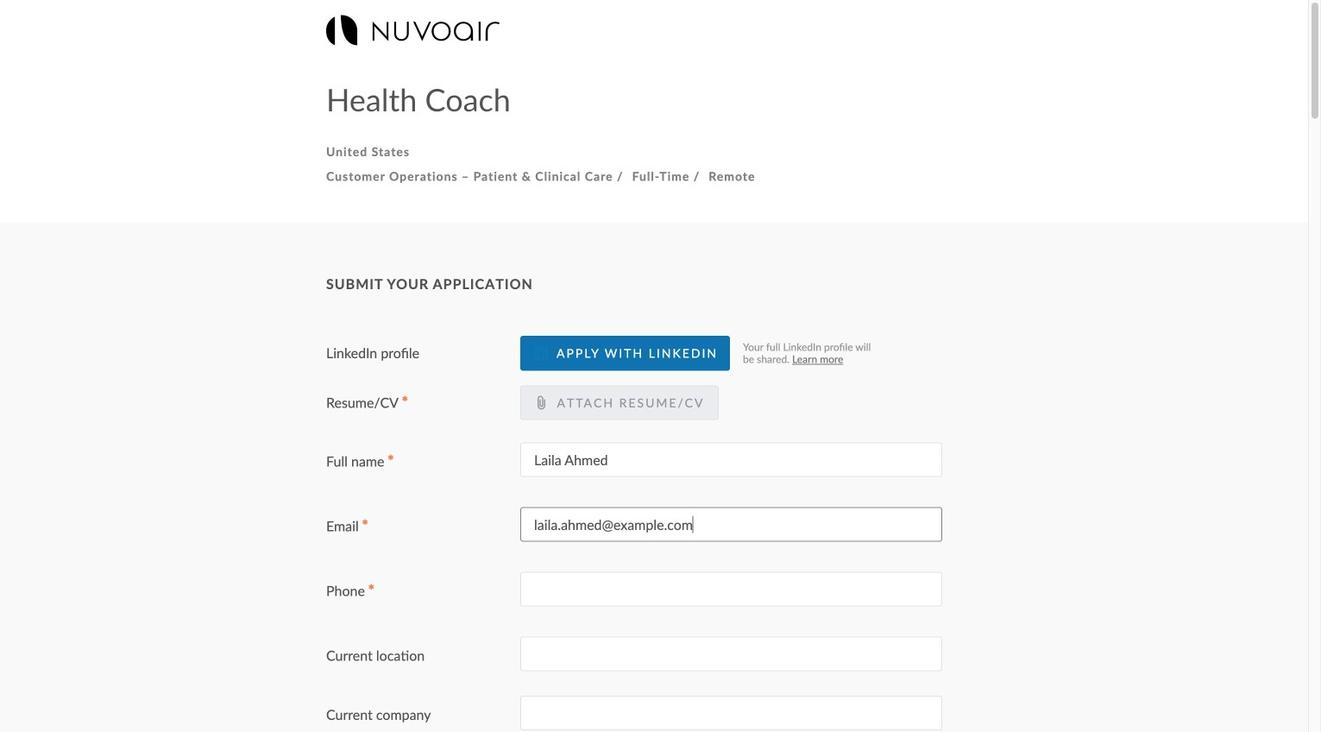 Task type: vqa. For each thing, say whether or not it's contained in the screenshot.
People.ai logo in the top left of the page
no



Task type: locate. For each thing, give the bounding box(es) containing it.
nuvoair logo image
[[326, 15, 500, 45]]

None text field
[[521, 443, 943, 477], [521, 572, 943, 607], [521, 637, 943, 671], [521, 696, 943, 730], [521, 443, 943, 477], [521, 572, 943, 607], [521, 637, 943, 671], [521, 696, 943, 730]]

None email field
[[521, 507, 943, 542]]

paperclip image
[[534, 396, 548, 410]]



